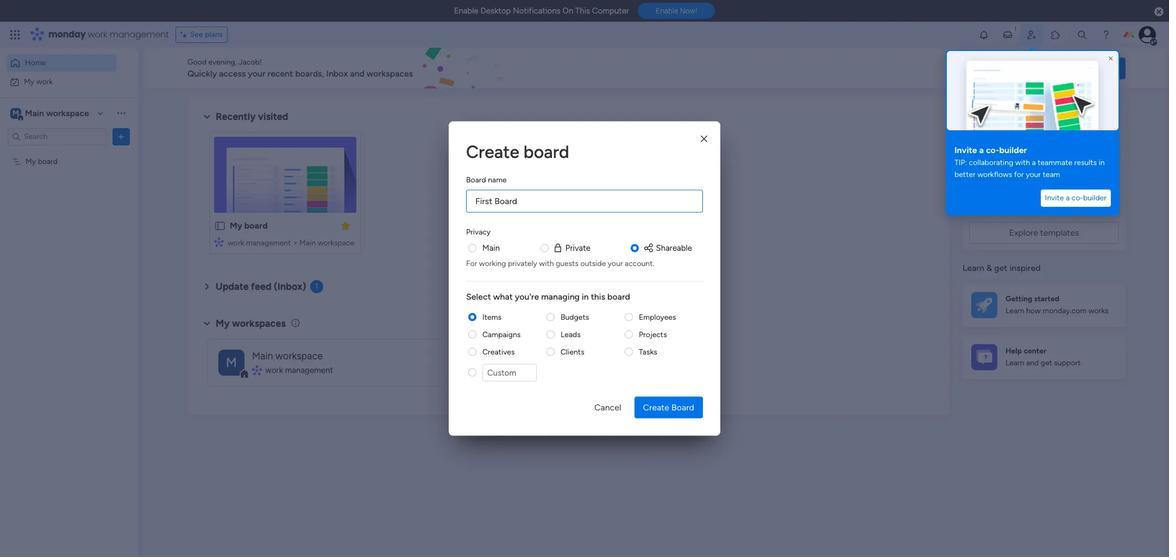 Task type: describe. For each thing, give the bounding box(es) containing it.
boost
[[969, 191, 992, 201]]

management for work management > main workspace
[[246, 239, 291, 248]]

recently
[[216, 111, 256, 123]]

work management > main workspace
[[228, 239, 354, 248]]

tasks
[[639, 347, 657, 356]]

boards,
[[295, 68, 324, 79]]

builder for invite a co-builder tip: collaborating with a teammate results in better workflows for your team
[[999, 145, 1027, 155]]

create board button
[[634, 397, 703, 419]]

workspace inside workspace selection "element"
[[46, 108, 89, 118]]

Search in workspace field
[[23, 130, 91, 143]]

close image
[[1107, 54, 1116, 63]]

>
[[293, 239, 298, 248]]

workflows
[[978, 170, 1012, 179]]

creatives
[[483, 347, 515, 356]]

create board
[[643, 402, 694, 413]]

explore
[[1009, 228, 1038, 238]]

work down my workspaces
[[265, 366, 283, 375]]

select product image
[[10, 29, 21, 40]]

cancel
[[594, 402, 621, 413]]

select what you're managing in this board
[[466, 291, 630, 302]]

close image
[[701, 135, 707, 143]]

m for workspace image in "element"
[[13, 108, 19, 118]]

good
[[187, 58, 207, 67]]

enable now!
[[656, 7, 697, 15]]

2 vertical spatial workspace
[[276, 350, 323, 362]]

create for create board
[[643, 402, 669, 413]]

computer
[[592, 6, 629, 16]]

v2 bolt switch image
[[1056, 62, 1063, 74]]

remove from favorites image
[[340, 220, 351, 231]]

templates inside button
[[1040, 228, 1079, 238]]

work management
[[265, 366, 333, 375]]

private
[[566, 243, 591, 253]]

builder for invite a co-builder
[[1084, 193, 1107, 203]]

for
[[1014, 170, 1024, 179]]

support
[[1054, 359, 1081, 368]]

enable desktop notifications on this computer
[[454, 6, 629, 16]]

inbox
[[326, 68, 348, 79]]

invite a co-builder heading
[[955, 144, 1111, 157]]

quick search
[[1065, 63, 1117, 73]]

and inside help center learn and get support
[[1026, 359, 1039, 368]]

explore templates
[[1009, 228, 1079, 238]]

1 horizontal spatial my board
[[230, 221, 268, 231]]

open update feed (inbox) image
[[201, 280, 214, 293]]

0 vertical spatial learn
[[963, 263, 985, 273]]

see plans
[[190, 30, 223, 39]]

search everything image
[[1077, 29, 1088, 40]]

how
[[1026, 307, 1041, 316]]

explore templates button
[[969, 222, 1119, 244]]

good evening, jacob! quickly access your recent boards, inbox and workspaces
[[187, 58, 413, 79]]

board inside create board "button"
[[672, 402, 694, 413]]

inspired
[[1010, 263, 1041, 273]]

made
[[995, 204, 1016, 214]]

now!
[[680, 7, 697, 15]]

0 horizontal spatial get
[[994, 263, 1008, 273]]

main inside workspace selection "element"
[[25, 108, 44, 118]]

leads
[[561, 330, 581, 339]]

1 horizontal spatial main workspace
[[252, 350, 323, 362]]

your inside invite a co-builder tip: collaborating with a teammate results in better workflows for your team
[[1026, 170, 1041, 179]]

workspace image inside "element"
[[10, 107, 21, 119]]

center
[[1024, 347, 1047, 356]]

jacob simon image
[[1139, 26, 1156, 43]]

get inside help center learn and get support
[[1041, 359, 1052, 368]]

a for invite a co-builder
[[1066, 193, 1070, 203]]

management for work management
[[285, 366, 333, 375]]

collaborating
[[969, 158, 1014, 167]]

home
[[25, 58, 46, 67]]

main right >
[[299, 239, 316, 248]]

help center element
[[963, 336, 1126, 379]]

invite a co-builder
[[1045, 193, 1107, 203]]

invite members image
[[1026, 29, 1037, 40]]

campaigns
[[483, 330, 521, 339]]

my board inside list box
[[26, 157, 58, 166]]

teammate
[[1038, 158, 1073, 167]]

for working privately with guests outside your account.
[[466, 259, 654, 268]]

recently visited
[[216, 111, 288, 123]]

give feedback
[[984, 63, 1037, 73]]

board inside heading
[[524, 142, 569, 162]]

workspaces inside good evening, jacob! quickly access your recent boards, inbox and workspaces
[[367, 68, 413, 79]]

enable for enable desktop notifications on this computer
[[454, 6, 479, 16]]

shareable button
[[643, 242, 692, 254]]

invite for invite a co-builder
[[1045, 193, 1064, 203]]

quick
[[1065, 63, 1088, 73]]

monday work management
[[48, 28, 169, 41]]

public board image
[[214, 220, 226, 232]]

items
[[483, 312, 502, 322]]

my board list box
[[0, 150, 139, 317]]

this
[[591, 291, 605, 302]]

started
[[1034, 294, 1060, 304]]

co- for invite a co-builder
[[1072, 193, 1084, 203]]

employees
[[639, 312, 676, 322]]

inbox image
[[1003, 29, 1013, 40]]

0 horizontal spatial workspaces
[[232, 318, 286, 330]]

component image for work management > main workspace
[[214, 237, 224, 247]]

evening,
[[208, 58, 237, 67]]

in inside invite a co-builder tip: collaborating with a teammate results in better workflows for your team
[[1099, 158, 1105, 167]]

update
[[216, 281, 249, 293]]

private button
[[552, 242, 591, 254]]

quickly
[[187, 68, 217, 79]]

your inside "boost your workflow in minutes with ready-made templates"
[[994, 191, 1012, 201]]

create board
[[466, 142, 569, 162]]

close recently visited image
[[201, 110, 214, 123]]

workspace selection element
[[10, 107, 91, 121]]

give
[[984, 63, 1001, 73]]

update feed (inbox)
[[216, 281, 306, 293]]

better
[[955, 170, 976, 179]]

getting started learn how monday.com works
[[1006, 294, 1109, 316]]

desktop
[[481, 6, 511, 16]]

jacob!
[[239, 58, 262, 67]]

(inbox)
[[274, 281, 306, 293]]

board inside list box
[[38, 157, 58, 166]]



Task type: vqa. For each thing, say whether or not it's contained in the screenshot.
Back to workspace Image
no



Task type: locate. For each thing, give the bounding box(es) containing it.
0 horizontal spatial board
[[466, 175, 486, 184]]

board inside heading
[[608, 291, 630, 302]]

create up name
[[466, 142, 519, 162]]

your inside privacy element
[[608, 259, 623, 268]]

enable left desktop
[[454, 6, 479, 16]]

1 horizontal spatial workspaces
[[367, 68, 413, 79]]

learn & get inspired
[[963, 263, 1041, 273]]

1 image
[[1011, 22, 1020, 35]]

0 vertical spatial workspace
[[46, 108, 89, 118]]

0 vertical spatial management
[[110, 28, 169, 41]]

0 vertical spatial invite
[[955, 145, 977, 155]]

0 vertical spatial board
[[466, 175, 486, 184]]

get
[[994, 263, 1008, 273], [1041, 359, 1052, 368]]

1 vertical spatial workspace
[[318, 239, 354, 248]]

1 vertical spatial builder
[[1084, 193, 1107, 203]]

main workspace inside workspace selection "element"
[[25, 108, 89, 118]]

2 vertical spatial management
[[285, 366, 333, 375]]

with up for
[[1015, 158, 1030, 167]]

1 horizontal spatial board
[[672, 402, 694, 413]]

2 horizontal spatial a
[[1066, 193, 1070, 203]]

templates
[[1019, 204, 1058, 214], [1040, 228, 1079, 238]]

invite a co-builder tip: collaborating with a teammate results in better workflows for your team
[[955, 145, 1107, 179]]

0 vertical spatial get
[[994, 263, 1008, 273]]

enable left now! at the right of page
[[656, 7, 678, 15]]

templates right explore
[[1040, 228, 1079, 238]]

1 vertical spatial component image
[[252, 366, 262, 375]]

help center learn and get support
[[1006, 347, 1081, 368]]

what
[[493, 291, 513, 302]]

1 vertical spatial templates
[[1040, 228, 1079, 238]]

workspace image
[[10, 107, 21, 119], [218, 350, 245, 376]]

create inside "button"
[[643, 402, 669, 413]]

boost your workflow in minutes with ready-made templates
[[969, 191, 1111, 214]]

your inside good evening, jacob! quickly access your recent boards, inbox and workspaces
[[248, 68, 266, 79]]

monday.com
[[1043, 307, 1087, 316]]

guests
[[556, 259, 579, 268]]

0 vertical spatial my board
[[26, 157, 58, 166]]

my right public board image at the left of page
[[230, 221, 242, 231]]

workspace up work management
[[276, 350, 323, 362]]

in right results
[[1099, 158, 1105, 167]]

0 vertical spatial create
[[466, 142, 519, 162]]

2 vertical spatial learn
[[1006, 359, 1025, 368]]

working
[[479, 259, 506, 268]]

with right minutes
[[1094, 191, 1111, 201]]

1 vertical spatial in
[[1052, 191, 1058, 201]]

0 horizontal spatial workspace image
[[10, 107, 21, 119]]

your up made
[[994, 191, 1012, 201]]

get right &
[[994, 263, 1008, 273]]

1 vertical spatial my board
[[230, 221, 268, 231]]

management
[[110, 28, 169, 41], [246, 239, 291, 248], [285, 366, 333, 375]]

enable for enable now!
[[656, 7, 678, 15]]

0 vertical spatial workspace image
[[10, 107, 21, 119]]

1 horizontal spatial enable
[[656, 7, 678, 15]]

learn left &
[[963, 263, 985, 273]]

main down the my work
[[25, 108, 44, 118]]

create inside heading
[[466, 142, 519, 162]]

a for invite a co-builder tip: collaborating with a teammate results in better workflows for your team
[[979, 145, 984, 155]]

privacy
[[466, 227, 491, 237]]

you're
[[515, 291, 539, 302]]

outside
[[581, 259, 606, 268]]

plans
[[205, 30, 223, 39]]

ready-
[[969, 204, 995, 214]]

component image
[[214, 237, 224, 247], [252, 366, 262, 375]]

minutes
[[1061, 191, 1092, 201]]

learn for getting
[[1006, 307, 1025, 316]]

see
[[190, 30, 203, 39]]

create for create board
[[466, 142, 519, 162]]

component image for work management
[[252, 366, 262, 375]]

with
[[1015, 158, 1030, 167], [1094, 191, 1111, 201], [539, 259, 554, 268]]

access
[[219, 68, 246, 79]]

privacy heading
[[466, 226, 491, 238]]

enable inside button
[[656, 7, 678, 15]]

0 vertical spatial in
[[1099, 158, 1105, 167]]

in inside heading
[[582, 291, 589, 302]]

Custom field
[[483, 364, 537, 382]]

component image down public board image at the left of page
[[214, 237, 224, 247]]

1 vertical spatial management
[[246, 239, 291, 248]]

Board name field
[[466, 190, 703, 213]]

for
[[466, 259, 477, 268]]

1 horizontal spatial m
[[226, 355, 237, 370]]

my inside button
[[24, 77, 34, 86]]

1 vertical spatial create
[[643, 402, 669, 413]]

your right for
[[1026, 170, 1041, 179]]

your right outside
[[608, 259, 623, 268]]

main up working
[[483, 243, 500, 253]]

0 vertical spatial m
[[13, 108, 19, 118]]

2 horizontal spatial with
[[1094, 191, 1111, 201]]

in left this
[[582, 291, 589, 302]]

1 vertical spatial co-
[[1072, 193, 1084, 203]]

0 vertical spatial with
[[1015, 158, 1030, 167]]

0 horizontal spatial m
[[13, 108, 19, 118]]

1 vertical spatial board
[[672, 402, 694, 413]]

with inside invite a co-builder tip: collaborating with a teammate results in better workflows for your team
[[1015, 158, 1030, 167]]

0 vertical spatial templates
[[1019, 204, 1058, 214]]

invite
[[955, 145, 977, 155], [1045, 193, 1064, 203]]

managing
[[541, 291, 580, 302]]

1 vertical spatial get
[[1041, 359, 1052, 368]]

1 vertical spatial invite
[[1045, 193, 1064, 203]]

enable
[[454, 6, 479, 16], [656, 7, 678, 15]]

main workspace up work management
[[252, 350, 323, 362]]

privacy element
[[466, 242, 703, 268]]

work
[[88, 28, 107, 41], [36, 77, 53, 86], [228, 239, 244, 248], [265, 366, 283, 375]]

1 horizontal spatial with
[[1015, 158, 1030, 167]]

builder up for
[[999, 145, 1027, 155]]

my board
[[26, 157, 58, 166], [230, 221, 268, 231]]

0 vertical spatial a
[[979, 145, 984, 155]]

0 vertical spatial component image
[[214, 237, 224, 247]]

0 horizontal spatial component image
[[214, 237, 224, 247]]

2 vertical spatial a
[[1066, 193, 1070, 203]]

my right close my workspaces icon
[[216, 318, 230, 330]]

0 vertical spatial main workspace
[[25, 108, 89, 118]]

learn inside getting started learn how monday.com works
[[1006, 307, 1025, 316]]

1 horizontal spatial workspace image
[[218, 350, 245, 376]]

workspaces right inbox
[[367, 68, 413, 79]]

name
[[488, 175, 507, 184]]

a inside invite a co-builder button
[[1066, 193, 1070, 203]]

co- inside button
[[1072, 193, 1084, 203]]

workspaces down update feed (inbox)
[[232, 318, 286, 330]]

work down home
[[36, 77, 53, 86]]

apps image
[[1050, 29, 1061, 40]]

on
[[563, 6, 573, 16]]

1 horizontal spatial builder
[[1084, 193, 1107, 203]]

workspace up "search in workspace" field at the top left of page
[[46, 108, 89, 118]]

help image
[[1101, 29, 1112, 40]]

main workspace
[[25, 108, 89, 118], [252, 350, 323, 362]]

see plans button
[[175, 27, 228, 43]]

1 horizontal spatial invite
[[1045, 193, 1064, 203]]

0 vertical spatial builder
[[999, 145, 1027, 155]]

home button
[[7, 54, 117, 72]]

m inside workspace selection "element"
[[13, 108, 19, 118]]

0 horizontal spatial in
[[582, 291, 589, 302]]

1 vertical spatial learn
[[1006, 307, 1025, 316]]

0 horizontal spatial a
[[979, 145, 984, 155]]

main workspace up "search in workspace" field at the top left of page
[[25, 108, 89, 118]]

&
[[987, 263, 992, 273]]

select what you're managing in this board heading
[[466, 290, 703, 303]]

0 horizontal spatial my board
[[26, 157, 58, 166]]

builder inside button
[[1084, 193, 1107, 203]]

learn down "help"
[[1006, 359, 1025, 368]]

board
[[524, 142, 569, 162], [38, 157, 58, 166], [244, 221, 268, 231], [608, 291, 630, 302]]

select
[[466, 291, 491, 302]]

your down jacob!
[[248, 68, 266, 79]]

in
[[1099, 158, 1105, 167], [1052, 191, 1058, 201], [582, 291, 589, 302]]

v2 user feedback image
[[972, 62, 980, 74]]

1
[[315, 282, 318, 291]]

my down "search in workspace" field at the top left of page
[[26, 157, 36, 166]]

with inside "boost your workflow in minutes with ready-made templates"
[[1094, 191, 1111, 201]]

recent
[[268, 68, 293, 79]]

invite inside button
[[1045, 193, 1064, 203]]

projects
[[639, 330, 667, 339]]

my work
[[24, 77, 53, 86]]

2 vertical spatial in
[[582, 291, 589, 302]]

board inside board name heading
[[466, 175, 486, 184]]

create right cancel
[[643, 402, 669, 413]]

invite inside invite a co-builder tip: collaborating with a teammate results in better workflows for your team
[[955, 145, 977, 155]]

co- up the 'collaborating'
[[986, 145, 999, 155]]

m for right workspace image
[[226, 355, 237, 370]]

main inside privacy element
[[483, 243, 500, 253]]

1 vertical spatial m
[[226, 355, 237, 370]]

dapulse close image
[[1155, 7, 1164, 17]]

1 vertical spatial workspace image
[[218, 350, 245, 376]]

work up update
[[228, 239, 244, 248]]

co- down results
[[1072, 193, 1084, 203]]

clients
[[561, 347, 584, 356]]

my
[[24, 77, 34, 86], [26, 157, 36, 166], [230, 221, 242, 231], [216, 318, 230, 330]]

a
[[979, 145, 984, 155], [1032, 158, 1036, 167], [1066, 193, 1070, 203]]

this
[[575, 6, 590, 16]]

invite a co-builder button
[[1041, 190, 1111, 207]]

0 horizontal spatial co-
[[986, 145, 999, 155]]

templates down workflow
[[1019, 204, 1058, 214]]

invite for invite a co-builder tip: collaborating with a teammate results in better workflows for your team
[[955, 145, 977, 155]]

and
[[350, 68, 365, 79], [1026, 359, 1039, 368]]

1 horizontal spatial get
[[1041, 359, 1052, 368]]

0 horizontal spatial with
[[539, 259, 554, 268]]

2 vertical spatial with
[[539, 259, 554, 268]]

my board right public board image at the left of page
[[230, 221, 268, 231]]

workspace
[[46, 108, 89, 118], [318, 239, 354, 248], [276, 350, 323, 362]]

learn for help
[[1006, 359, 1025, 368]]

0 horizontal spatial builder
[[999, 145, 1027, 155]]

my workspaces
[[216, 318, 286, 330]]

builder down results
[[1084, 193, 1107, 203]]

1 vertical spatial with
[[1094, 191, 1111, 201]]

templates inside "boost your workflow in minutes with ready-made templates"
[[1019, 204, 1058, 214]]

my board down "search in workspace" field at the top left of page
[[26, 157, 58, 166]]

1 vertical spatial a
[[1032, 158, 1036, 167]]

feedback
[[1003, 63, 1037, 73]]

get down center
[[1041, 359, 1052, 368]]

component image left work management
[[252, 366, 262, 375]]

and down center
[[1026, 359, 1039, 368]]

board name heading
[[466, 174, 507, 186]]

0 horizontal spatial create
[[466, 142, 519, 162]]

1 horizontal spatial in
[[1052, 191, 1058, 201]]

getting
[[1006, 294, 1033, 304]]

0 vertical spatial and
[[350, 68, 365, 79]]

privately
[[508, 259, 537, 268]]

visited
[[258, 111, 288, 123]]

my work button
[[7, 73, 117, 90]]

option
[[0, 152, 139, 154]]

0 vertical spatial workspaces
[[367, 68, 413, 79]]

builder inside invite a co-builder tip: collaborating with a teammate results in better workflows for your team
[[999, 145, 1027, 155]]

with left guests
[[539, 259, 554, 268]]

notifications image
[[979, 29, 989, 40]]

templates image image
[[973, 106, 1116, 181]]

invite your team's illustration image
[[946, 50, 1120, 131]]

getting started element
[[963, 283, 1126, 327]]

2 horizontal spatial in
[[1099, 158, 1105, 167]]

my down home
[[24, 77, 34, 86]]

1 horizontal spatial a
[[1032, 158, 1036, 167]]

work inside button
[[36, 77, 53, 86]]

0 vertical spatial co-
[[986, 145, 999, 155]]

with inside privacy element
[[539, 259, 554, 268]]

feed
[[251, 281, 271, 293]]

create
[[466, 142, 519, 162], [643, 402, 669, 413]]

workflow
[[1014, 191, 1049, 201]]

board name
[[466, 175, 507, 184]]

quick search button
[[1048, 57, 1126, 79]]

account.
[[625, 259, 654, 268]]

main
[[25, 108, 44, 118], [299, 239, 316, 248], [483, 243, 500, 253], [252, 350, 273, 362]]

budgets
[[561, 312, 589, 322]]

and inside good evening, jacob! quickly access your recent boards, inbox and workspaces
[[350, 68, 365, 79]]

0 horizontal spatial invite
[[955, 145, 977, 155]]

and right inbox
[[350, 68, 365, 79]]

1 vertical spatial workspaces
[[232, 318, 286, 330]]

1 vertical spatial and
[[1026, 359, 1039, 368]]

help
[[1006, 347, 1022, 356]]

monday
[[48, 28, 86, 41]]

select what you're managing in this board option group
[[466, 312, 703, 388]]

1 vertical spatial main workspace
[[252, 350, 323, 362]]

learn down the getting
[[1006, 307, 1025, 316]]

main button
[[483, 242, 500, 254]]

close my workspaces image
[[201, 317, 214, 330]]

workspace down remove from favorites image
[[318, 239, 354, 248]]

main down my workspaces
[[252, 350, 273, 362]]

1 horizontal spatial co-
[[1072, 193, 1084, 203]]

0 horizontal spatial main workspace
[[25, 108, 89, 118]]

in inside "boost your workflow in minutes with ready-made templates"
[[1052, 191, 1058, 201]]

work right monday
[[88, 28, 107, 41]]

0 horizontal spatial enable
[[454, 6, 479, 16]]

co- inside invite a co-builder tip: collaborating with a teammate results in better workflows for your team
[[986, 145, 999, 155]]

my inside list box
[[26, 157, 36, 166]]

in left minutes
[[1052, 191, 1058, 201]]

1 horizontal spatial create
[[643, 402, 669, 413]]

0 horizontal spatial and
[[350, 68, 365, 79]]

notifications
[[513, 6, 561, 16]]

1 horizontal spatial and
[[1026, 359, 1039, 368]]

learn inside help center learn and get support
[[1006, 359, 1025, 368]]

1 horizontal spatial component image
[[252, 366, 262, 375]]

co- for invite a co-builder tip: collaborating with a teammate results in better workflows for your team
[[986, 145, 999, 155]]

create board heading
[[466, 139, 703, 165]]

board
[[466, 175, 486, 184], [672, 402, 694, 413]]



